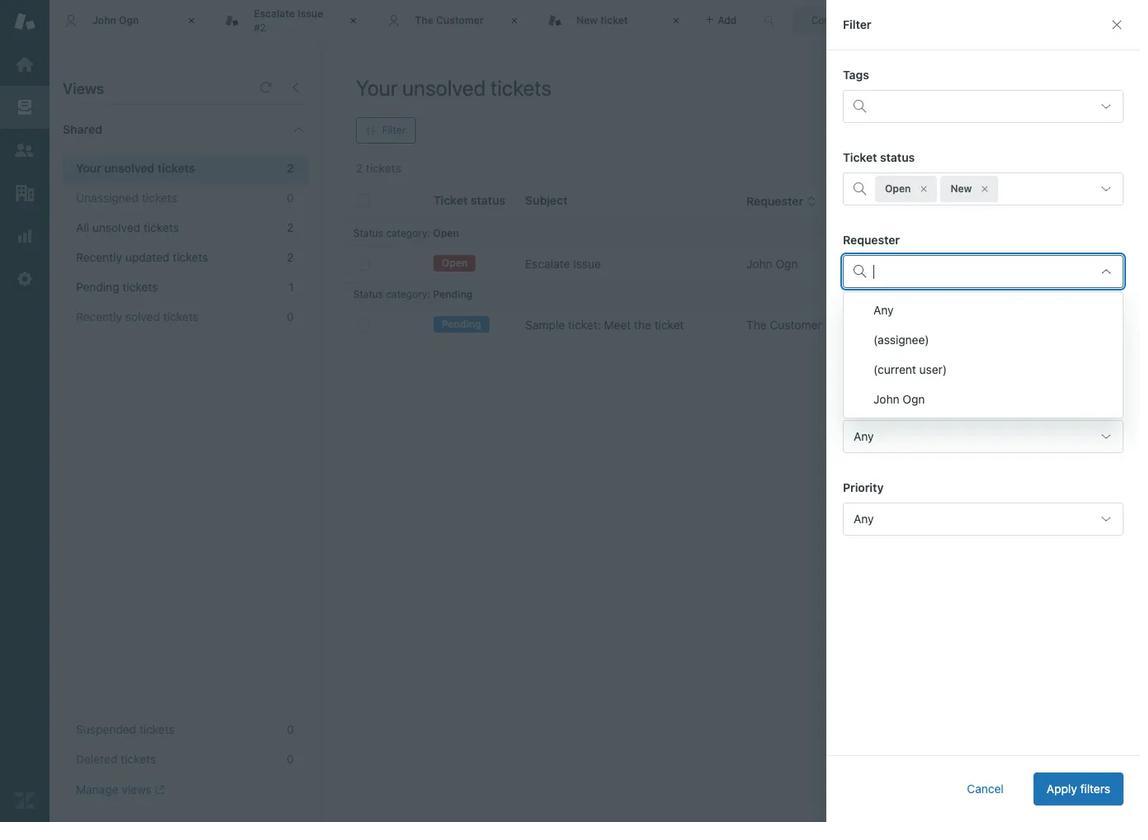 Task type: vqa. For each thing, say whether or not it's contained in the screenshot.


Task type: describe. For each thing, give the bounding box(es) containing it.
shared button
[[50, 105, 276, 154]]

tickets up all unsolved tickets
[[142, 191, 177, 205]]

escalate for escalate issue
[[526, 257, 570, 271]]

all unsolved tickets
[[76, 221, 179, 235]]

escalate issue #2
[[254, 8, 323, 33]]

problem
[[968, 257, 1012, 271]]

remove image for open
[[920, 184, 930, 194]]

priority inside filter dialog
[[843, 481, 884, 495]]

1 vertical spatial open
[[433, 227, 459, 240]]

27
[[865, 257, 878, 271]]

shared
[[63, 122, 102, 136]]

john inside requester "list box"
[[874, 392, 900, 406]]

ticket status element
[[843, 173, 1124, 206]]

0 for suspended tickets
[[287, 723, 294, 737]]

ogn inside requester "list box"
[[903, 392, 926, 406]]

ago for 39 minutes ago
[[928, 318, 948, 332]]

shared heading
[[50, 105, 322, 154]]

0 for deleted tickets
[[287, 753, 294, 767]]

(current user)
[[874, 363, 948, 377]]

row containing escalate issue
[[344, 247, 1128, 281]]

unassigned tickets
[[76, 191, 177, 205]]

open inside row
[[442, 257, 468, 270]]

recently for recently solved tickets
[[76, 310, 122, 324]]

john inside row
[[747, 257, 773, 271]]

0 horizontal spatial your unsolved tickets
[[76, 161, 195, 175]]

row containing sample ticket: meet the ticket
[[344, 309, 1128, 342]]

unassigned
[[76, 191, 139, 205]]

status category: pending
[[354, 288, 473, 301]]

filter button
[[356, 117, 416, 144]]

ticket:
[[568, 318, 601, 332]]

cancel
[[968, 782, 1004, 796]]

manage
[[76, 783, 119, 797]]

1 horizontal spatial john ogn
[[747, 257, 798, 271]]

recently for recently updated tickets
[[76, 250, 122, 264]]

john ogn tab
[[50, 0, 211, 41]]

(current
[[874, 363, 917, 377]]

get started image
[[14, 54, 36, 75]]

john ogn inside tab
[[93, 14, 139, 26]]

play
[[1071, 83, 1094, 97]]

0 for unassigned tickets
[[287, 191, 294, 205]]

39 minutes ago
[[865, 318, 948, 332]]

ago for 27 minutes ago
[[927, 257, 947, 271]]

0 horizontal spatial your
[[76, 161, 101, 175]]

pending down status category: open
[[433, 288, 473, 301]]

any for type
[[854, 430, 874, 444]]

requester inside button
[[747, 194, 804, 208]]

Requester field
[[874, 264, 1094, 279]]

ogn inside tab
[[119, 14, 139, 26]]

main element
[[0, 0, 50, 823]]

zendesk support image
[[14, 11, 36, 32]]

2 vertical spatial unsolved
[[92, 221, 140, 235]]

tickets right solved
[[163, 310, 199, 324]]

tickets down shared heading on the top left of page
[[158, 161, 195, 175]]

views image
[[14, 97, 36, 118]]

category: for pending
[[386, 288, 431, 301]]

close image for john ogn
[[184, 12, 200, 29]]

filter dialog
[[827, 0, 1141, 823]]

subject
[[526, 193, 568, 207]]

deleted
[[76, 753, 118, 767]]

tags element
[[843, 90, 1124, 123]]

status for status category: pending
[[354, 288, 384, 301]]

close image
[[506, 12, 523, 29]]

the customer inside the customer tab
[[415, 14, 484, 26]]

conversations button
[[794, 7, 916, 33]]

2 for recently updated tickets
[[287, 250, 294, 264]]

#2
[[254, 21, 266, 33]]

0 vertical spatial your
[[356, 75, 398, 100]]

apply filters button
[[1034, 773, 1124, 806]]

close drawer image
[[1111, 18, 1124, 31]]

john ogn inside requester "list box"
[[874, 392, 926, 406]]

tabs tab list
[[50, 0, 747, 41]]

39
[[865, 318, 879, 332]]

the
[[634, 318, 652, 332]]

(opens in a new tab) image
[[152, 786, 164, 796]]

new for new
[[951, 183, 973, 195]]

ticket status
[[843, 150, 915, 164]]

cancel button
[[954, 773, 1017, 806]]

tab containing escalate issue
[[211, 0, 372, 41]]

recently updated tickets
[[76, 250, 208, 264]]

organizations image
[[14, 183, 36, 204]]

any field for priority
[[843, 503, 1124, 536]]

escalate for escalate issue #2
[[254, 8, 295, 20]]

requester button
[[747, 194, 817, 209]]

views
[[63, 80, 104, 97]]

the customer tab
[[372, 0, 534, 41]]



Task type: locate. For each thing, give the bounding box(es) containing it.
sample
[[526, 318, 565, 332]]

your unsolved tickets down the customer tab
[[356, 75, 552, 100]]

type inside type button
[[968, 194, 995, 208]]

1 vertical spatial ago
[[928, 318, 948, 332]]

play button
[[1037, 74, 1108, 107]]

0 vertical spatial minutes
[[881, 257, 924, 271]]

3 2 from the top
[[287, 250, 294, 264]]

1 vertical spatial type
[[843, 398, 871, 412]]

1 vertical spatial row
[[344, 309, 1128, 342]]

escalate
[[254, 8, 295, 20], [526, 257, 570, 271]]

minutes for 39
[[882, 318, 925, 332]]

1 horizontal spatial escalate
[[526, 257, 570, 271]]

category: up status category: pending
[[386, 227, 431, 240]]

0 vertical spatial ticket
[[601, 14, 628, 26]]

unsolved down unassigned
[[92, 221, 140, 235]]

category: for open
[[386, 227, 431, 240]]

requester element
[[843, 255, 1124, 288]]

2 vertical spatial john ogn
[[874, 392, 926, 406]]

0 horizontal spatial type
[[843, 398, 871, 412]]

request date
[[843, 316, 917, 330]]

1 row from the top
[[344, 247, 1128, 281]]

1 vertical spatial ticket
[[655, 318, 684, 332]]

tickets right updated
[[173, 250, 208, 264]]

2 category: from the top
[[386, 288, 431, 301]]

minutes right 27
[[881, 257, 924, 271]]

0
[[287, 191, 294, 205], [287, 310, 294, 324], [287, 723, 294, 737], [287, 753, 294, 767]]

0 vertical spatial row
[[344, 247, 1128, 281]]

0 vertical spatial filter
[[843, 17, 872, 31]]

new right open option
[[951, 183, 973, 195]]

type up problem
[[968, 194, 995, 208]]

status up status category: pending
[[354, 227, 384, 240]]

issue up the ticket:
[[573, 257, 601, 271]]

new ticket
[[577, 14, 628, 26]]

recently down all
[[76, 250, 122, 264]]

3 close image from the left
[[668, 12, 684, 29]]

0 vertical spatial new
[[577, 14, 598, 26]]

reporting image
[[14, 226, 36, 247]]

tickets up deleted tickets at the bottom of page
[[139, 723, 175, 737]]

0 vertical spatial escalate
[[254, 8, 295, 20]]

0 vertical spatial john ogn
[[93, 14, 139, 26]]

close image right new ticket
[[668, 12, 684, 29]]

priority button
[[1047, 194, 1101, 209]]

any inside requester "list box"
[[874, 303, 894, 317]]

1 vertical spatial status
[[354, 288, 384, 301]]

1 vertical spatial unsolved
[[104, 161, 155, 175]]

1 horizontal spatial your unsolved tickets
[[356, 75, 552, 100]]

1 vertical spatial new
[[951, 183, 973, 195]]

0 for recently solved tickets
[[287, 310, 294, 324]]

updated
[[125, 250, 170, 264]]

views
[[122, 783, 152, 797]]

2 vertical spatial any
[[854, 512, 874, 526]]

close image right escalate issue #2
[[345, 12, 362, 29]]

date
[[892, 316, 917, 330]]

0 vertical spatial customer
[[436, 14, 484, 26]]

tab
[[211, 0, 372, 41]]

apply
[[1047, 782, 1078, 796]]

refresh views pane image
[[259, 81, 273, 94]]

2 vertical spatial john
[[874, 392, 900, 406]]

any for priority
[[854, 512, 874, 526]]

0 vertical spatial recently
[[76, 250, 122, 264]]

requester inside filter dialog
[[843, 233, 900, 247]]

0 horizontal spatial the
[[415, 14, 434, 26]]

tickets down close image
[[491, 75, 552, 100]]

1 any field from the top
[[843, 420, 1124, 453]]

escalate inside row
[[526, 257, 570, 271]]

1 horizontal spatial ticket
[[655, 318, 684, 332]]

close image inside "new ticket" tab
[[668, 12, 684, 29]]

meet
[[604, 318, 631, 332]]

pending for pending
[[442, 318, 482, 331]]

remove image inside open option
[[920, 184, 930, 194]]

1 status from the top
[[354, 227, 384, 240]]

remove image for new
[[981, 184, 991, 194]]

john ogn down (current
[[874, 392, 926, 406]]

1 horizontal spatial new
[[951, 183, 973, 195]]

minutes
[[881, 257, 924, 271], [882, 318, 925, 332]]

the customer left the request
[[747, 318, 822, 332]]

customers image
[[14, 140, 36, 161]]

remove image inside new option
[[981, 184, 991, 194]]

urgent
[[1047, 257, 1083, 271]]

2
[[287, 161, 294, 175], [287, 221, 294, 235], [287, 250, 294, 264]]

tickets up updated
[[144, 221, 179, 235]]

any
[[874, 303, 894, 317], [854, 430, 874, 444], [854, 512, 874, 526]]

issue for escalate issue
[[573, 257, 601, 271]]

filter inside dialog
[[843, 17, 872, 31]]

status category: open
[[354, 227, 459, 240]]

0 vertical spatial your unsolved tickets
[[356, 75, 552, 100]]

suspended
[[76, 723, 136, 737]]

2 horizontal spatial ogn
[[903, 392, 926, 406]]

tickets
[[491, 75, 552, 100], [158, 161, 195, 175], [142, 191, 177, 205], [144, 221, 179, 235], [173, 250, 208, 264], [123, 280, 158, 294], [163, 310, 199, 324], [139, 723, 175, 737], [121, 753, 156, 767]]

pending
[[76, 280, 119, 294], [433, 288, 473, 301], [442, 318, 482, 331]]

filters
[[1081, 782, 1111, 796]]

Any field
[[843, 420, 1124, 453], [843, 503, 1124, 536]]

1 horizontal spatial ogn
[[776, 257, 798, 271]]

priority inside button
[[1047, 194, 1088, 208]]

new inside "new ticket" tab
[[577, 14, 598, 26]]

2 vertical spatial open
[[442, 257, 468, 270]]

remove image up requested button
[[920, 184, 930, 194]]

open
[[886, 183, 911, 195], [433, 227, 459, 240], [442, 257, 468, 270]]

pending up recently solved tickets
[[76, 280, 119, 294]]

pending inside row
[[442, 318, 482, 331]]

2 for all unsolved tickets
[[287, 221, 294, 235]]

customer inside tab
[[436, 14, 484, 26]]

(assignee)
[[874, 333, 930, 347]]

the customer left close image
[[415, 14, 484, 26]]

new option
[[941, 176, 999, 202]]

solved
[[125, 310, 160, 324]]

any field for type
[[843, 420, 1124, 453]]

unsolved
[[402, 75, 486, 100], [104, 161, 155, 175], [92, 221, 140, 235]]

escalate inside escalate issue #2
[[254, 8, 295, 20]]

1 horizontal spatial your
[[356, 75, 398, 100]]

recently
[[76, 250, 122, 264], [76, 310, 122, 324]]

the inside row
[[747, 318, 767, 332]]

2 2 from the top
[[287, 221, 294, 235]]

filter inside button
[[382, 124, 406, 136]]

the customer
[[415, 14, 484, 26], [747, 318, 822, 332]]

ticket inside row
[[655, 318, 684, 332]]

unsolved down the customer tab
[[402, 75, 486, 100]]

your
[[356, 75, 398, 100], [76, 161, 101, 175]]

1 horizontal spatial customer
[[770, 318, 822, 332]]

2 status from the top
[[354, 288, 384, 301]]

new for new ticket
[[577, 14, 598, 26]]

1 vertical spatial any field
[[843, 503, 1124, 536]]

john down requester button in the right of the page
[[747, 257, 773, 271]]

0 vertical spatial type
[[968, 194, 995, 208]]

new right close image
[[577, 14, 598, 26]]

1 horizontal spatial remove image
[[981, 184, 991, 194]]

ogn inside row
[[776, 257, 798, 271]]

tickets up views
[[121, 753, 156, 767]]

1 vertical spatial the
[[747, 318, 767, 332]]

issue for escalate issue #2
[[298, 8, 323, 20]]

1 vertical spatial john ogn
[[747, 257, 798, 271]]

status for status category: open
[[354, 227, 384, 240]]

1 category: from the top
[[386, 227, 431, 240]]

ogn
[[119, 14, 139, 26], [776, 257, 798, 271], [903, 392, 926, 406]]

ticket inside tab
[[601, 14, 628, 26]]

your unsolved tickets up unassigned tickets
[[76, 161, 195, 175]]

0 horizontal spatial new
[[577, 14, 598, 26]]

ago
[[927, 257, 947, 271], [928, 318, 948, 332]]

suspended tickets
[[76, 723, 175, 737]]

remove image up type button
[[981, 184, 991, 194]]

recently down pending tickets
[[76, 310, 122, 324]]

manage views
[[76, 783, 152, 797]]

escalate issue link
[[526, 256, 601, 273]]

ticket
[[601, 14, 628, 26], [655, 318, 684, 332]]

1 vertical spatial any
[[854, 430, 874, 444]]

None field
[[843, 338, 1124, 371]]

john inside tab
[[93, 14, 116, 26]]

sample ticket: meet the ticket link
[[526, 317, 684, 334]]

0 vertical spatial the customer
[[415, 14, 484, 26]]

manage views link
[[76, 783, 164, 798]]

pending for pending tickets
[[76, 280, 119, 294]]

1 horizontal spatial requester
[[843, 233, 900, 247]]

status
[[881, 150, 915, 164]]

0 vertical spatial status
[[354, 227, 384, 240]]

4 0 from the top
[[287, 753, 294, 767]]

new ticket tab
[[534, 0, 695, 41]]

1 vertical spatial 2
[[287, 221, 294, 235]]

category: down status category: open
[[386, 288, 431, 301]]

0 horizontal spatial remove image
[[920, 184, 930, 194]]

customer
[[436, 14, 484, 26], [770, 318, 822, 332]]

type inside filter dialog
[[843, 398, 871, 412]]

1 vertical spatial minutes
[[882, 318, 925, 332]]

new
[[577, 14, 598, 26], [951, 183, 973, 195]]

0 horizontal spatial ogn
[[119, 14, 139, 26]]

recently solved tickets
[[76, 310, 199, 324]]

1 vertical spatial your
[[76, 161, 101, 175]]

1 vertical spatial your unsolved tickets
[[76, 161, 195, 175]]

0 vertical spatial ago
[[927, 257, 947, 271]]

status
[[354, 227, 384, 240], [354, 288, 384, 301]]

close image inside john ogn tab
[[184, 12, 200, 29]]

0 vertical spatial priority
[[1047, 194, 1088, 208]]

john up views at left top
[[93, 14, 116, 26]]

the
[[415, 14, 434, 26], [747, 318, 767, 332]]

pending down status category: pending
[[442, 318, 482, 331]]

your up unassigned
[[76, 161, 101, 175]]

1 2 from the top
[[287, 161, 294, 175]]

2 close image from the left
[[345, 12, 362, 29]]

ticket
[[843, 150, 878, 164]]

1 vertical spatial customer
[[770, 318, 822, 332]]

requester
[[747, 194, 804, 208], [843, 233, 900, 247]]

status down status category: open
[[354, 288, 384, 301]]

escalate issue
[[526, 257, 601, 271]]

type down 39
[[843, 398, 871, 412]]

hide panel views image
[[289, 81, 302, 94]]

2 vertical spatial ogn
[[903, 392, 926, 406]]

john ogn up views at left top
[[93, 14, 139, 26]]

requester list box
[[843, 292, 1124, 419]]

1 vertical spatial recently
[[76, 310, 122, 324]]

tickets down recently updated tickets
[[123, 280, 158, 294]]

category:
[[386, 227, 431, 240], [386, 288, 431, 301]]

0 horizontal spatial john
[[93, 14, 116, 26]]

the inside the customer tab
[[415, 14, 434, 26]]

2 for your unsolved tickets
[[287, 161, 294, 175]]

john ogn down requester button in the right of the page
[[747, 257, 798, 271]]

2 any field from the top
[[843, 503, 1124, 536]]

2 recently from the top
[[76, 310, 122, 324]]

1 horizontal spatial issue
[[573, 257, 601, 271]]

1 horizontal spatial john
[[747, 257, 773, 271]]

minutes up '(assignee)'
[[882, 318, 925, 332]]

escalate up sample at the top left of page
[[526, 257, 570, 271]]

open option
[[876, 176, 938, 202]]

admin image
[[14, 268, 36, 290]]

1 vertical spatial issue
[[573, 257, 601, 271]]

remove image
[[920, 184, 930, 194], [981, 184, 991, 194]]

deleted tickets
[[76, 753, 156, 767]]

all
[[76, 221, 89, 235]]

1 vertical spatial ogn
[[776, 257, 798, 271]]

close image left #2
[[184, 12, 200, 29]]

requested
[[865, 194, 924, 208]]

1 remove image from the left
[[920, 184, 930, 194]]

john down (current
[[874, 392, 900, 406]]

customer inside row
[[770, 318, 822, 332]]

user)
[[920, 363, 948, 377]]

0 vertical spatial ogn
[[119, 14, 139, 26]]

0 horizontal spatial filter
[[382, 124, 406, 136]]

0 vertical spatial the
[[415, 14, 434, 26]]

0 horizontal spatial customer
[[436, 14, 484, 26]]

1 vertical spatial the customer
[[747, 318, 822, 332]]

1 vertical spatial requester
[[843, 233, 900, 247]]

2 horizontal spatial close image
[[668, 12, 684, 29]]

zendesk image
[[14, 791, 36, 812]]

priority
[[1047, 194, 1088, 208], [843, 481, 884, 495]]

issue inside escalate issue #2
[[298, 8, 323, 20]]

minutes for 27
[[881, 257, 924, 271]]

1 vertical spatial category:
[[386, 288, 431, 301]]

john ogn
[[93, 14, 139, 26], [747, 257, 798, 271], [874, 392, 926, 406]]

2 horizontal spatial john
[[874, 392, 900, 406]]

type button
[[968, 194, 1008, 209]]

open inside option
[[886, 183, 911, 195]]

0 vertical spatial open
[[886, 183, 911, 195]]

1 close image from the left
[[184, 12, 200, 29]]

unsolved up unassigned tickets
[[104, 161, 155, 175]]

0 horizontal spatial issue
[[298, 8, 323, 20]]

ago right date
[[928, 318, 948, 332]]

1 horizontal spatial close image
[[345, 12, 362, 29]]

john
[[93, 14, 116, 26], [747, 257, 773, 271], [874, 392, 900, 406]]

2 row from the top
[[344, 309, 1128, 342]]

0 vertical spatial issue
[[298, 8, 323, 20]]

1 vertical spatial john
[[747, 257, 773, 271]]

2 0 from the top
[[287, 310, 294, 324]]

0 vertical spatial unsolved
[[402, 75, 486, 100]]

requested button
[[865, 194, 938, 209]]

2 remove image from the left
[[981, 184, 991, 194]]

filter
[[843, 17, 872, 31], [382, 124, 406, 136]]

1 horizontal spatial type
[[968, 194, 995, 208]]

escalate up #2
[[254, 8, 295, 20]]

1 horizontal spatial priority
[[1047, 194, 1088, 208]]

0 horizontal spatial priority
[[843, 481, 884, 495]]

0 horizontal spatial the customer
[[415, 14, 484, 26]]

0 horizontal spatial john ogn
[[93, 14, 139, 26]]

27 minutes ago
[[865, 257, 947, 271]]

apply filters
[[1047, 782, 1111, 796]]

0 horizontal spatial requester
[[747, 194, 804, 208]]

1 horizontal spatial the
[[747, 318, 767, 332]]

1 0 from the top
[[287, 191, 294, 205]]

your unsolved tickets
[[356, 75, 552, 100], [76, 161, 195, 175]]

pending tickets
[[76, 280, 158, 294]]

ago left problem
[[927, 257, 947, 271]]

customer left the request
[[770, 318, 822, 332]]

0 horizontal spatial ticket
[[601, 14, 628, 26]]

your up filter button at left
[[356, 75, 398, 100]]

tags
[[843, 68, 870, 82]]

1 vertical spatial filter
[[382, 124, 406, 136]]

0 vertical spatial any
[[874, 303, 894, 317]]

close image for new ticket
[[668, 12, 684, 29]]

0 vertical spatial requester
[[747, 194, 804, 208]]

0 vertical spatial any field
[[843, 420, 1124, 453]]

conversations
[[812, 14, 878, 26]]

request
[[843, 316, 889, 330]]

sample ticket: meet the ticket
[[526, 318, 684, 332]]

close image
[[184, 12, 200, 29], [345, 12, 362, 29], [668, 12, 684, 29]]

row
[[344, 247, 1128, 281], [344, 309, 1128, 342]]

3 0 from the top
[[287, 723, 294, 737]]

issue
[[298, 8, 323, 20], [573, 257, 601, 271]]

0 horizontal spatial escalate
[[254, 8, 295, 20]]

1 horizontal spatial filter
[[843, 17, 872, 31]]

customer left close image
[[436, 14, 484, 26]]

1 vertical spatial escalate
[[526, 257, 570, 271]]

new inside new option
[[951, 183, 973, 195]]

1
[[289, 280, 294, 294]]

type
[[968, 194, 995, 208], [843, 398, 871, 412]]

0 horizontal spatial close image
[[184, 12, 200, 29]]

1 horizontal spatial the customer
[[747, 318, 822, 332]]

1 vertical spatial priority
[[843, 481, 884, 495]]

0 vertical spatial 2
[[287, 161, 294, 175]]

0 vertical spatial category:
[[386, 227, 431, 240]]

2 horizontal spatial john ogn
[[874, 392, 926, 406]]

2 vertical spatial 2
[[287, 250, 294, 264]]

issue up hide panel views image
[[298, 8, 323, 20]]

1 recently from the top
[[76, 250, 122, 264]]



